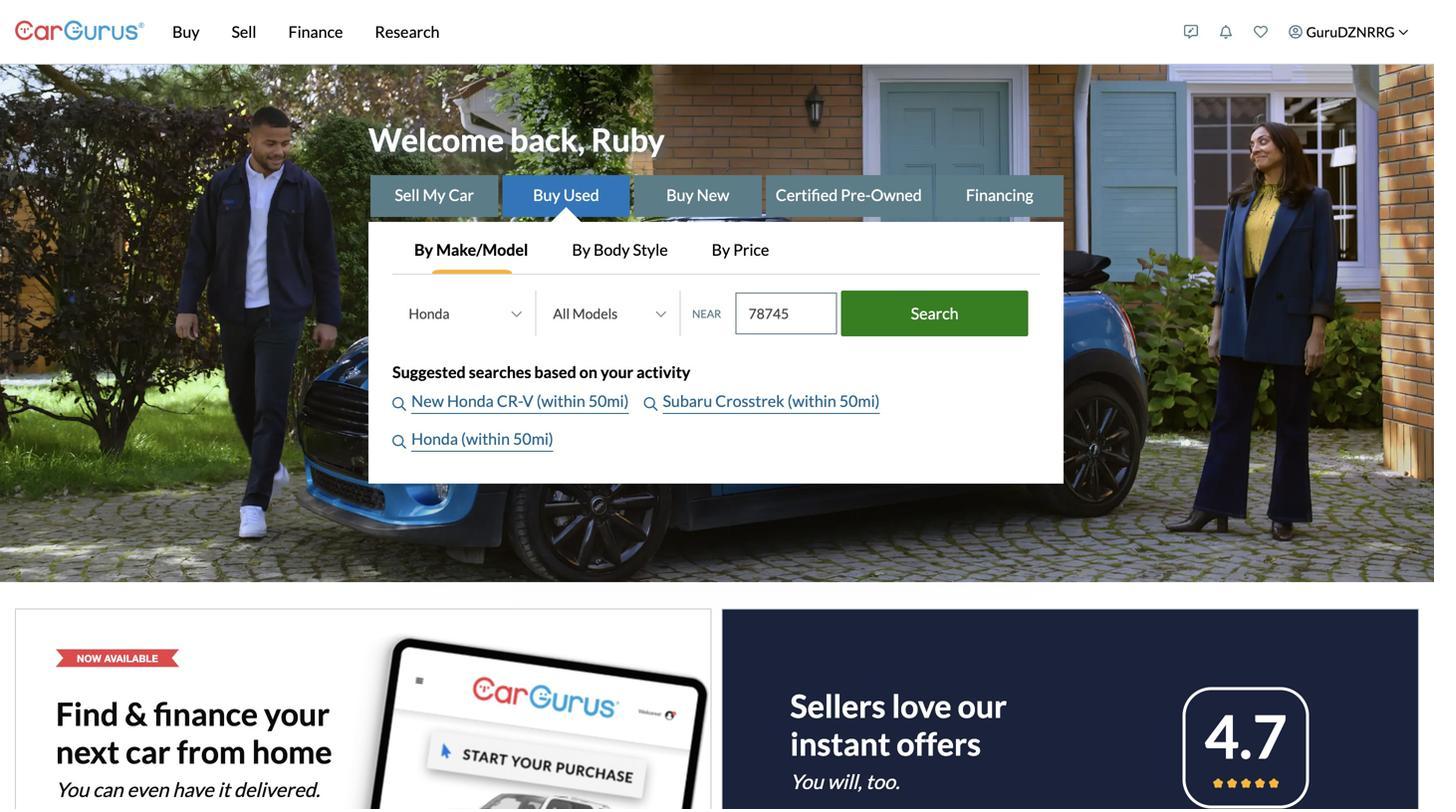 Task type: locate. For each thing, give the bounding box(es) containing it.
search image for subaru
[[644, 398, 658, 411]]

1 vertical spatial sell
[[395, 185, 420, 205]]

activity
[[637, 363, 691, 382]]

1 horizontal spatial you
[[791, 770, 824, 794]]

chevron down image
[[1399, 27, 1409, 37]]

buy left 'used'
[[533, 185, 561, 205]]

you left will,
[[791, 770, 824, 794]]

welcome back, ruby
[[369, 121, 665, 159]]

50mi)
[[589, 392, 629, 411], [840, 392, 880, 411], [513, 429, 554, 449]]

0 horizontal spatial new
[[411, 392, 444, 411]]

1 vertical spatial new
[[411, 392, 444, 411]]

new down suggested
[[411, 392, 444, 411]]

on
[[580, 363, 598, 382]]

(within down new honda cr-v link on the left of page
[[461, 429, 510, 449]]

by left price
[[712, 240, 730, 260]]

by
[[414, 240, 433, 260], [572, 240, 591, 260], [712, 240, 730, 260]]

used
[[564, 185, 599, 205]]

1 horizontal spatial your
[[601, 363, 634, 382]]

home
[[252, 733, 332, 771]]

honda
[[447, 392, 494, 411], [411, 429, 458, 449]]

by body style
[[572, 240, 668, 260]]

your up delivered.
[[264, 695, 330, 733]]

certified pre-owned
[[776, 185, 922, 205]]

(within 50mi) link
[[537, 390, 629, 414], [788, 390, 880, 414], [461, 427, 554, 452]]

&
[[125, 695, 148, 733]]

1 horizontal spatial search image
[[644, 398, 658, 411]]

0 vertical spatial honda
[[447, 392, 494, 411]]

0 vertical spatial your
[[601, 363, 634, 382]]

buy for buy used
[[533, 185, 561, 205]]

buy used
[[533, 185, 599, 205]]

0 horizontal spatial buy
[[172, 22, 200, 41]]

honda right search image on the bottom left
[[411, 429, 458, 449]]

by for by body style
[[572, 240, 591, 260]]

delivered.
[[234, 778, 320, 802]]

add a car review image
[[1185, 25, 1199, 39]]

buy up 'style'
[[667, 185, 694, 205]]

1 horizontal spatial sell
[[395, 185, 420, 205]]

0 vertical spatial sell
[[232, 22, 257, 41]]

buy inside popup button
[[172, 22, 200, 41]]

sell left my at the top of page
[[395, 185, 420, 205]]

back,
[[510, 121, 585, 159]]

new honda cr-v link
[[411, 390, 537, 414]]

1 horizontal spatial (within
[[537, 392, 586, 411]]

None submit
[[841, 291, 1029, 337]]

(within 50mi) link for 50mi)
[[788, 390, 880, 414]]

buy new
[[667, 185, 730, 205]]

cr-
[[497, 392, 523, 411]]

search image
[[393, 398, 406, 411], [644, 398, 658, 411]]

2 search image from the left
[[644, 398, 658, 411]]

(within 50mi) link right crosstrek
[[788, 390, 880, 414]]

finance
[[288, 22, 343, 41]]

new up 'by price' at the top of the page
[[697, 185, 730, 205]]

car
[[449, 185, 474, 205]]

(within down based
[[537, 392, 586, 411]]

2 by from the left
[[572, 240, 591, 260]]

1 vertical spatial honda
[[411, 429, 458, 449]]

by price
[[712, 240, 770, 260]]

find
[[56, 695, 119, 733]]

by left body on the left top of the page
[[572, 240, 591, 260]]

0 horizontal spatial your
[[264, 695, 330, 733]]

subaru crosstrek (within 50mi)
[[663, 392, 880, 411]]

0 horizontal spatial by
[[414, 240, 433, 260]]

cargurus logo homepage link image
[[15, 3, 144, 60]]

you inside sellers love our instant offers you will, too.
[[791, 770, 824, 794]]

offers
[[897, 725, 981, 763]]

based
[[535, 363, 577, 382]]

by for by price
[[712, 240, 730, 260]]

ruby
[[591, 121, 665, 159]]

subaru
[[663, 392, 713, 411]]

2 horizontal spatial 50mi)
[[840, 392, 880, 411]]

now available
[[77, 653, 158, 665]]

your
[[601, 363, 634, 382], [264, 695, 330, 733]]

research
[[375, 22, 440, 41]]

will,
[[827, 770, 862, 794]]

1 horizontal spatial buy
[[533, 185, 561, 205]]

(within
[[537, 392, 586, 411], [788, 392, 837, 411], [461, 429, 510, 449]]

your right on
[[601, 363, 634, 382]]

1 search image from the left
[[393, 398, 406, 411]]

sellers love our instant offers you will, too.
[[791, 687, 1007, 794]]

2 horizontal spatial buy
[[667, 185, 694, 205]]

search image up search image on the bottom left
[[393, 398, 406, 411]]

search image down activity on the left top of the page
[[644, 398, 658, 411]]

v
[[523, 392, 534, 411]]

2 horizontal spatial by
[[712, 240, 730, 260]]

even
[[127, 778, 169, 802]]

1 horizontal spatial new
[[697, 185, 730, 205]]

3 by from the left
[[712, 240, 730, 260]]

love
[[892, 687, 952, 726]]

4.7
[[1205, 701, 1288, 772]]

1 by from the left
[[414, 240, 433, 260]]

find & finance your next car from home you can even have it delivered.
[[56, 695, 332, 802]]

sell for sell my car
[[395, 185, 420, 205]]

by down my at the top of page
[[414, 240, 433, 260]]

you left can
[[56, 778, 89, 802]]

car
[[126, 733, 171, 771]]

1 vertical spatial your
[[264, 695, 330, 733]]

your inside find & finance your next car from home you can even have it delivered.
[[264, 695, 330, 733]]

sell inside popup button
[[232, 22, 257, 41]]

0 horizontal spatial you
[[56, 778, 89, 802]]

0 horizontal spatial search image
[[393, 398, 406, 411]]

sell
[[232, 22, 257, 41], [395, 185, 420, 205]]

menu bar
[[144, 0, 1174, 64]]

new
[[697, 185, 730, 205], [411, 392, 444, 411]]

cargurus logo homepage link link
[[15, 3, 144, 60]]

buy left sell popup button
[[172, 22, 200, 41]]

now
[[77, 653, 101, 665]]

honda (within 50mi)
[[411, 429, 554, 449]]

honda left cr-
[[447, 392, 494, 411]]

0 horizontal spatial sell
[[232, 22, 257, 41]]

sell right the buy popup button
[[232, 22, 257, 41]]

my
[[423, 185, 446, 205]]

you
[[791, 770, 824, 794], [56, 778, 89, 802]]

by for by make/model
[[414, 240, 433, 260]]

0 vertical spatial new
[[697, 185, 730, 205]]

buy
[[172, 22, 200, 41], [533, 185, 561, 205], [667, 185, 694, 205]]

(within right crosstrek
[[788, 392, 837, 411]]

have
[[173, 778, 214, 802]]

(within 50mi) link down on
[[537, 390, 629, 414]]

subaru crosstrek link
[[663, 390, 788, 414]]

1 horizontal spatial by
[[572, 240, 591, 260]]

searches
[[469, 363, 531, 382]]



Task type: describe. For each thing, give the bounding box(es) containing it.
you inside find & finance your next car from home you can even have it delivered.
[[56, 778, 89, 802]]

0 horizontal spatial (within
[[461, 429, 510, 449]]

research button
[[359, 0, 456, 64]]

buy button
[[156, 0, 216, 64]]

(within 50mi) link for v
[[537, 390, 629, 414]]

owned
[[871, 185, 922, 205]]

suggested searches based on your activity
[[393, 363, 691, 382]]

0 horizontal spatial 50mi)
[[513, 429, 554, 449]]

financing
[[966, 185, 1034, 205]]

near
[[692, 307, 722, 321]]

finance
[[154, 695, 258, 733]]

saved cars image
[[1254, 25, 1268, 39]]

gurudznrrg
[[1307, 23, 1395, 40]]

crosstrek
[[716, 392, 785, 411]]

buy for buy new
[[667, 185, 694, 205]]

honda link
[[411, 427, 461, 452]]

style
[[633, 240, 668, 260]]

it
[[218, 778, 230, 802]]

open notifications image
[[1220, 25, 1233, 39]]

make/model
[[436, 240, 528, 260]]

(within 50mi) link down cr-
[[461, 427, 554, 452]]

available
[[104, 653, 158, 665]]

1 horizontal spatial 50mi)
[[589, 392, 629, 411]]

certified
[[776, 185, 838, 205]]

sell for sell
[[232, 22, 257, 41]]

menu bar containing buy
[[144, 0, 1174, 64]]

price
[[733, 240, 770, 260]]

body
[[594, 240, 630, 260]]

gurudznrrg button
[[1279, 4, 1420, 60]]

user icon image
[[1289, 25, 1303, 39]]

search image
[[393, 435, 406, 449]]

by make/model
[[414, 240, 528, 260]]

next
[[56, 733, 120, 771]]

too.
[[866, 770, 900, 794]]

finance button
[[272, 0, 359, 64]]

Zip telephone field
[[737, 294, 836, 334]]

search image for new
[[393, 398, 406, 411]]

can
[[93, 778, 123, 802]]

gurudznrrg menu
[[1174, 4, 1420, 60]]

from
[[177, 733, 246, 771]]

suggested
[[393, 363, 466, 382]]

new honda cr-v (within 50mi)
[[411, 392, 629, 411]]

2 horizontal spatial (within
[[788, 392, 837, 411]]

buy for buy
[[172, 22, 200, 41]]

pre-
[[841, 185, 871, 205]]

welcome
[[369, 121, 504, 159]]

sellers
[[791, 687, 886, 726]]

sell my car
[[395, 185, 474, 205]]

instant
[[791, 725, 891, 763]]

our
[[958, 687, 1007, 726]]

sell button
[[216, 0, 272, 64]]



Task type: vqa. For each thing, say whether or not it's contained in the screenshot.
the view
no



